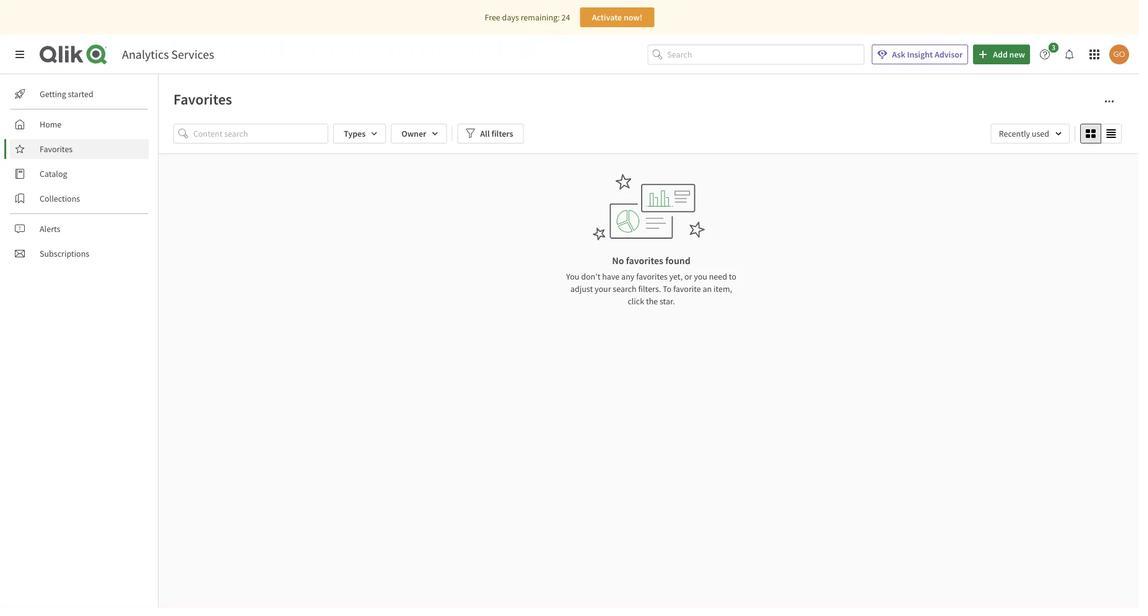 Task type: vqa. For each thing, say whether or not it's contained in the screenshot.
Activate now! link at the right of the page
yes



Task type: describe. For each thing, give the bounding box(es) containing it.
to
[[729, 271, 736, 282]]

all filters button
[[457, 124, 524, 144]]

collections
[[40, 193, 80, 204]]

you
[[694, 271, 707, 282]]

no
[[612, 255, 624, 267]]

24
[[562, 12, 570, 23]]

Recently used field
[[991, 124, 1070, 144]]

advisor
[[935, 49, 963, 60]]

have
[[602, 271, 620, 282]]

3
[[1052, 43, 1056, 52]]

remaining:
[[521, 12, 560, 23]]

free
[[485, 12, 500, 23]]

now!
[[624, 12, 642, 23]]

favorites inside navigation pane element
[[40, 144, 73, 155]]

owner button
[[391, 124, 447, 144]]

more actions image
[[1104, 97, 1114, 107]]

an
[[703, 284, 712, 295]]

activate now!
[[592, 12, 642, 23]]

no favorites found you don't have any favorites yet, or you need to adjust your search filters. to favorite an item, click the star.
[[566, 255, 736, 307]]

getting
[[40, 89, 66, 100]]

search
[[613, 284, 637, 295]]

catalog link
[[10, 164, 149, 184]]

add new button
[[973, 45, 1030, 64]]

used
[[1032, 128, 1049, 139]]

insight
[[907, 49, 933, 60]]

star.
[[660, 296, 675, 307]]

switch view group
[[1080, 124, 1122, 144]]

home link
[[10, 115, 149, 134]]

services
[[171, 47, 214, 62]]

analytics services
[[122, 47, 214, 62]]

recently used
[[999, 128, 1049, 139]]

analytics
[[122, 47, 169, 62]]

Content search text field
[[193, 124, 328, 144]]

navigation pane element
[[0, 79, 158, 269]]

getting started
[[40, 89, 93, 100]]

owner
[[402, 128, 426, 139]]

any
[[621, 271, 635, 282]]

collections link
[[10, 189, 149, 209]]

started
[[68, 89, 93, 100]]

don't
[[581, 271, 600, 282]]

you
[[566, 271, 579, 282]]

ask
[[892, 49, 905, 60]]

days
[[502, 12, 519, 23]]



Task type: locate. For each thing, give the bounding box(es) containing it.
new
[[1009, 49, 1025, 60]]

your
[[595, 284, 611, 295]]

getting started link
[[10, 84, 149, 104]]

1 horizontal spatial favorites
[[173, 90, 232, 108]]

0 horizontal spatial favorites
[[40, 144, 73, 155]]

favorites up catalog
[[40, 144, 73, 155]]

filters.
[[638, 284, 661, 295]]

0 vertical spatial favorites
[[173, 90, 232, 108]]

home
[[40, 119, 61, 130]]

favorites link
[[10, 139, 149, 159]]

close sidebar menu image
[[15, 50, 25, 59]]

favorites up filters.
[[636, 271, 668, 282]]

types button
[[333, 124, 386, 144]]

activate
[[592, 12, 622, 23]]

filters
[[491, 128, 513, 139]]

1 vertical spatial favorites
[[636, 271, 668, 282]]

adjust
[[570, 284, 593, 295]]

found
[[665, 255, 691, 267]]

Search text field
[[667, 44, 864, 65]]

yet,
[[669, 271, 683, 282]]

item,
[[714, 284, 732, 295]]

alerts
[[40, 224, 60, 235]]

ask insight advisor
[[892, 49, 963, 60]]

to
[[663, 284, 672, 295]]

subscriptions link
[[10, 244, 149, 264]]

analytics services element
[[122, 47, 214, 62]]

add new
[[993, 49, 1025, 60]]

all filters
[[480, 128, 513, 139]]

alerts link
[[10, 219, 149, 239]]

recently
[[999, 128, 1030, 139]]

types
[[344, 128, 366, 139]]

subscriptions
[[40, 248, 89, 260]]

free days remaining: 24
[[485, 12, 570, 23]]

add
[[993, 49, 1008, 60]]

3 button
[[1035, 43, 1062, 64]]

favorites
[[626, 255, 663, 267], [636, 271, 668, 282]]

0 vertical spatial favorites
[[626, 255, 663, 267]]

catalog
[[40, 168, 67, 180]]

activate now! link
[[580, 7, 654, 27]]

or
[[684, 271, 692, 282]]

filters region
[[173, 121, 1124, 146]]

gary orlando image
[[1109, 45, 1129, 64]]

click
[[628, 296, 644, 307]]

favorite
[[673, 284, 701, 295]]

all
[[480, 128, 490, 139]]

favorites
[[173, 90, 232, 108], [40, 144, 73, 155]]

1 vertical spatial favorites
[[40, 144, 73, 155]]

ask insight advisor button
[[872, 45, 968, 64]]

the
[[646, 296, 658, 307]]

searchbar element
[[647, 44, 864, 65]]

favorites down the services
[[173, 90, 232, 108]]

favorites up any
[[626, 255, 663, 267]]

need
[[709, 271, 727, 282]]



